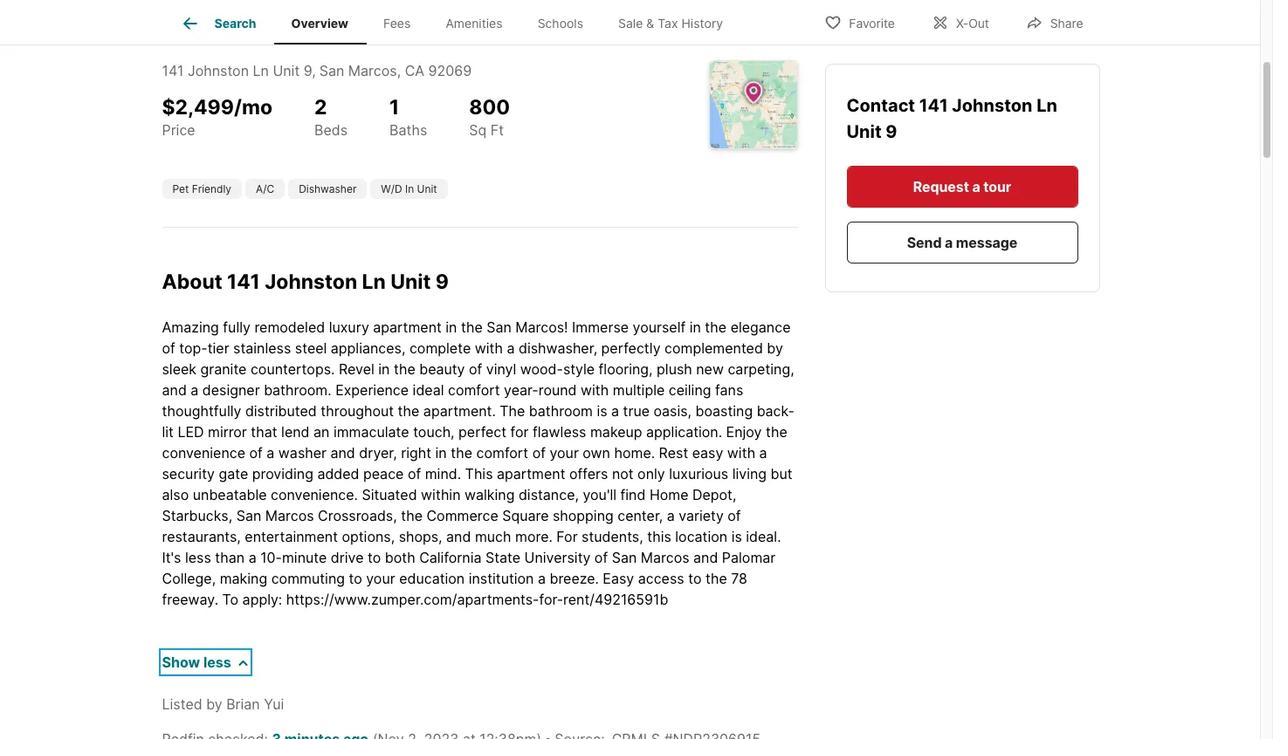 Task type: describe. For each thing, give the bounding box(es) containing it.
led
[[178, 424, 204, 441]]

boasting
[[696, 403, 753, 420]]

for-
[[539, 591, 563, 609]]

unbeatable
[[193, 487, 267, 504]]

map entry image
[[710, 61, 797, 148]]

in up mind. at the left bottom of page
[[435, 445, 447, 462]]

2 vertical spatial 141
[[227, 269, 260, 294]]

2 horizontal spatial marcos
[[641, 550, 690, 567]]

offers
[[569, 466, 608, 483]]

of down the flawless at the left bottom
[[532, 445, 546, 462]]

right
[[401, 445, 431, 462]]

entertainment
[[245, 529, 338, 546]]

2 , from the left
[[397, 62, 401, 79]]

2 image image from the left
[[825, 0, 1098, 39]]

sale & tax history tab
[[601, 3, 741, 45]]

x-out button
[[917, 4, 1004, 40]]

0 vertical spatial marcos
[[348, 62, 397, 79]]

location
[[675, 529, 728, 546]]

message
[[956, 233, 1018, 251]]

easy
[[692, 445, 723, 462]]

yourself
[[633, 319, 686, 336]]

0 vertical spatial comfort
[[448, 382, 500, 399]]

and down commerce
[[446, 529, 471, 546]]

share button
[[1011, 4, 1098, 40]]

2 horizontal spatial to
[[688, 570, 702, 588]]

0 vertical spatial is
[[597, 403, 607, 420]]

less inside amazing fully remodeled luxury apartment in the san marcos!   immerse yourself in the elegance of top-tier stainless steel appliances, complete with a dishwasher, perfectly complemented by sleek granite countertops.    revel in the beauty of vinyl wood-style flooring, plush new carpeting, and a designer bathroom.  experience ideal comfort year-round with multiple ceiling fans thoughtfully distributed throughout the apartment.  the bathroom is a true oasis, boasting back- lit led mirror that lend an immaculate touch, perfect for flawless makeup application.  enjoy the convenience of a washer and dryer, right in the comfort of your own home.  rest easy with a security gate providing added peace of mind.   this apartment offers not only luxurious living but also unbeatable convenience.    situated within walking distance, you'll find home depot, starbucks, san marcos crossroads, the commerce square shopping center, a variety of restaurants, entertainment options, shops, and much more.  for students, this location is ideal. it's less than a 10-minute drive to both california state university of san marcos and palomar college, making commuting to your education institution a breeze.  easy access to the 78 freeway.     to apply:  https://www.zumper.com/apartments-for-rent/49216591b
[[185, 550, 211, 567]]

beds
[[314, 122, 348, 139]]

0 horizontal spatial to
[[349, 570, 362, 588]]

of up sleek
[[162, 340, 175, 357]]

a left tour
[[972, 177, 980, 195]]

students,
[[582, 529, 643, 546]]

the
[[500, 403, 525, 420]]

an
[[314, 424, 330, 441]]

9 for 141 johnston ln unit 9
[[886, 121, 897, 141]]

unit inside 141 johnston ln unit 9
[[847, 121, 882, 141]]

78
[[731, 570, 748, 588]]

share
[[1050, 15, 1083, 30]]

palomar
[[722, 550, 776, 567]]

a down that
[[267, 445, 275, 462]]

fees tab
[[366, 3, 428, 45]]

johnston for 141 johnston ln unit 9
[[952, 94, 1033, 115]]

ln for 141 johnston ln unit 9 , san marcos , ca 92069
[[253, 62, 269, 79]]

top-
[[179, 340, 208, 357]]

the down ideal
[[398, 403, 420, 420]]

san down unbeatable
[[236, 508, 261, 525]]

the up ideal
[[394, 361, 415, 378]]

1
[[390, 95, 399, 119]]

granite
[[200, 361, 247, 378]]

security
[[162, 466, 215, 483]]

elegance
[[731, 319, 791, 336]]

complemented
[[665, 340, 763, 357]]

overview tab
[[274, 3, 366, 45]]

ideal
[[413, 382, 444, 399]]

w/d
[[381, 182, 402, 195]]

application.
[[646, 424, 722, 441]]

tax
[[658, 16, 678, 31]]

$2,499 /mo price
[[162, 95, 273, 139]]

1 vertical spatial comfort
[[476, 445, 529, 462]]

tab list containing search
[[162, 0, 755, 45]]

distributed
[[245, 403, 317, 420]]

$2,499
[[162, 95, 234, 119]]

ln for 141 johnston ln unit 9
[[1037, 94, 1058, 115]]

fans
[[715, 382, 743, 399]]

living
[[732, 466, 767, 483]]

making
[[220, 570, 267, 588]]

touch,
[[413, 424, 455, 441]]

vinyl
[[486, 361, 516, 378]]

baths
[[390, 122, 427, 139]]

2 vertical spatial ln
[[362, 269, 386, 294]]

a up for-
[[538, 570, 546, 588]]

thoughtfully
[[162, 403, 241, 420]]

2 vertical spatial with
[[727, 445, 756, 462]]

tier
[[208, 340, 229, 357]]

show less
[[162, 654, 231, 672]]

of down that
[[249, 445, 263, 462]]

crossroads,
[[318, 508, 397, 525]]

convenience.
[[271, 487, 358, 504]]

of down students, in the bottom of the page
[[595, 550, 608, 567]]

favorite button
[[810, 4, 910, 40]]

college,
[[162, 570, 216, 588]]

shops,
[[399, 529, 442, 546]]

but
[[771, 466, 793, 483]]

it's
[[162, 550, 181, 567]]

tour
[[984, 177, 1012, 195]]

a down the home
[[667, 508, 675, 525]]

california
[[419, 550, 482, 567]]

bathroom.
[[264, 382, 332, 399]]

brian
[[226, 696, 260, 714]]

starbucks,
[[162, 508, 232, 525]]

send a message button
[[847, 221, 1078, 263]]

yui
[[264, 696, 284, 714]]

sale & tax history
[[618, 16, 723, 31]]

find
[[621, 487, 646, 504]]

fees
[[383, 16, 411, 31]]

dryer,
[[359, 445, 397, 462]]

san up 2
[[319, 62, 344, 79]]

out
[[969, 15, 989, 30]]

beauty
[[419, 361, 465, 378]]

multiple
[[613, 382, 665, 399]]

2 beds
[[314, 95, 348, 139]]

countertops.
[[251, 361, 335, 378]]

less inside show less dropdown button
[[203, 654, 231, 672]]

flawless
[[533, 424, 586, 441]]

141 for 141 johnston ln unit 9 , san marcos , ca 92069
[[162, 62, 184, 79]]

wood-
[[520, 361, 563, 378]]

a left '10-'
[[249, 550, 256, 567]]

listed
[[162, 696, 202, 714]]

designer
[[202, 382, 260, 399]]

apartment.
[[423, 403, 496, 420]]

pet
[[172, 182, 189, 195]]

x-
[[956, 15, 969, 30]]

the up complete
[[461, 319, 483, 336]]

gate
[[219, 466, 248, 483]]

1 vertical spatial your
[[366, 570, 395, 588]]

a up thoughtfully
[[191, 382, 199, 399]]

92069
[[428, 62, 472, 79]]

a right send
[[945, 233, 953, 251]]

in
[[405, 182, 414, 195]]

drive
[[331, 550, 364, 567]]

in up experience on the bottom
[[378, 361, 390, 378]]

remodeled
[[254, 319, 325, 336]]

contact
[[847, 94, 919, 115]]

2
[[314, 95, 327, 119]]

of down the right
[[408, 466, 421, 483]]

much
[[475, 529, 511, 546]]

1 vertical spatial marcos
[[265, 508, 314, 525]]



Task type: vqa. For each thing, say whether or not it's contained in the screenshot.


Task type: locate. For each thing, give the bounding box(es) containing it.
to down drive
[[349, 570, 362, 588]]

also
[[162, 487, 189, 504]]

unit down contact at the right of page
[[847, 121, 882, 141]]

lit
[[162, 424, 174, 441]]

0 vertical spatial ln
[[253, 62, 269, 79]]

schools
[[538, 16, 583, 31]]

ln down the share button
[[1037, 94, 1058, 115]]

dishwasher,
[[519, 340, 597, 357]]

show
[[162, 654, 200, 672]]

in up complemented in the right of the page
[[690, 319, 701, 336]]

1 horizontal spatial to
[[368, 550, 381, 567]]

marcos up access
[[641, 550, 690, 567]]

1 baths
[[390, 95, 427, 139]]

situated
[[362, 487, 417, 504]]

0 vertical spatial less
[[185, 550, 211, 567]]

2 horizontal spatial 9
[[886, 121, 897, 141]]

9 for 141 johnston ln unit 9 , san marcos , ca 92069
[[304, 62, 312, 79]]

style
[[563, 361, 595, 378]]

1 horizontal spatial with
[[581, 382, 609, 399]]

1 horizontal spatial 141
[[227, 269, 260, 294]]

comfort up apartment. in the left of the page
[[448, 382, 500, 399]]

of left vinyl
[[469, 361, 482, 378]]

your down both
[[366, 570, 395, 588]]

marcos up 'entertainment'
[[265, 508, 314, 525]]

commuting
[[271, 570, 345, 588]]

comfort down for
[[476, 445, 529, 462]]

of
[[162, 340, 175, 357], [469, 361, 482, 378], [249, 445, 263, 462], [532, 445, 546, 462], [408, 466, 421, 483], [728, 508, 741, 525], [595, 550, 608, 567]]

1 horizontal spatial marcos
[[348, 62, 397, 79]]

0 vertical spatial by
[[767, 340, 783, 357]]

0 horizontal spatial by
[[206, 696, 222, 714]]

to down 'options,'
[[368, 550, 381, 567]]

2 vertical spatial 9
[[436, 269, 449, 294]]

marcos left ca
[[348, 62, 397, 79]]

141 for 141 johnston ln unit 9
[[919, 94, 948, 115]]

apartment up distance, at the left bottom of page
[[497, 466, 565, 483]]

by
[[767, 340, 783, 357], [206, 696, 222, 714]]

1 vertical spatial 9
[[886, 121, 897, 141]]

0 horizontal spatial with
[[475, 340, 503, 357]]

options,
[[342, 529, 395, 546]]

san up vinyl
[[487, 319, 512, 336]]

less down restaurants,
[[185, 550, 211, 567]]

1 horizontal spatial ,
[[397, 62, 401, 79]]

peace
[[363, 466, 404, 483]]

0 vertical spatial your
[[550, 445, 579, 462]]

2 vertical spatial johnston
[[265, 269, 357, 294]]

sale
[[618, 16, 643, 31]]

0 horizontal spatial johnston
[[188, 62, 249, 79]]

perfectly
[[601, 340, 661, 357]]

0 horizontal spatial marcos
[[265, 508, 314, 525]]

9 down contact at the right of page
[[886, 121, 897, 141]]

with up vinyl
[[475, 340, 503, 357]]

your down the flawless at the left bottom
[[550, 445, 579, 462]]

the up complemented in the right of the page
[[705, 319, 727, 336]]

0 vertical spatial apartment
[[373, 319, 442, 336]]

true
[[623, 403, 650, 420]]

2 vertical spatial marcos
[[641, 550, 690, 567]]

141
[[162, 62, 184, 79], [919, 94, 948, 115], [227, 269, 260, 294]]

2 horizontal spatial with
[[727, 445, 756, 462]]

tab list
[[162, 0, 755, 45]]

1 vertical spatial 141
[[919, 94, 948, 115]]

listed by brian yui
[[162, 696, 284, 714]]

depot,
[[693, 487, 737, 504]]

1 horizontal spatial by
[[767, 340, 783, 357]]

0 vertical spatial 9
[[304, 62, 312, 79]]

0 horizontal spatial your
[[366, 570, 395, 588]]

the left 78 at the bottom right of the page
[[706, 570, 727, 588]]

is up palomar
[[732, 529, 742, 546]]

with
[[475, 340, 503, 357], [581, 382, 609, 399], [727, 445, 756, 462]]

home
[[650, 487, 689, 504]]

1 vertical spatial ln
[[1037, 94, 1058, 115]]

apartment up complete
[[373, 319, 442, 336]]

amenities tab
[[428, 3, 520, 45]]

https://www.zumper.com/apartments-
[[286, 591, 539, 609]]

johnston up $2,499
[[188, 62, 249, 79]]

apartment
[[373, 319, 442, 336], [497, 466, 565, 483]]

1 image image from the left
[[162, 0, 818, 39]]

1 vertical spatial with
[[581, 382, 609, 399]]

the up this
[[451, 445, 472, 462]]

send
[[907, 233, 942, 251]]

by left 'brian'
[[206, 696, 222, 714]]

1 , from the left
[[312, 62, 316, 79]]

to right access
[[688, 570, 702, 588]]

your
[[550, 445, 579, 462], [366, 570, 395, 588]]

1 horizontal spatial johnston
[[265, 269, 357, 294]]

state
[[486, 550, 521, 567]]

stainless
[[233, 340, 291, 357]]

amazing
[[162, 319, 219, 336]]

variety
[[679, 508, 724, 525]]

rest
[[659, 445, 688, 462]]

a up living
[[759, 445, 767, 462]]

, left ca
[[397, 62, 401, 79]]

in up complete
[[446, 319, 457, 336]]

request a tour button
[[847, 165, 1078, 207]]

sq
[[469, 122, 487, 139]]

a up vinyl
[[507, 340, 515, 357]]

1 horizontal spatial 9
[[436, 269, 449, 294]]

ln
[[253, 62, 269, 79], [1037, 94, 1058, 115], [362, 269, 386, 294]]

by inside amazing fully remodeled luxury apartment in the san marcos!   immerse yourself in the elegance of top-tier stainless steel appliances, complete with a dishwasher, perfectly complemented by sleek granite countertops.    revel in the beauty of vinyl wood-style flooring, plush new carpeting, and a designer bathroom.  experience ideal comfort year-round with multiple ceiling fans thoughtfully distributed throughout the apartment.  the bathroom is a true oasis, boasting back- lit led mirror that lend an immaculate touch, perfect for flawless makeup application.  enjoy the convenience of a washer and dryer, right in the comfort of your own home.  rest easy with a security gate providing added peace of mind.   this apartment offers not only luxurious living but also unbeatable convenience.    situated within walking distance, you'll find home depot, starbucks, san marcos crossroads, the commerce square shopping center, a variety of restaurants, entertainment options, shops, and much more.  for students, this location is ideal. it's less than a 10-minute drive to both california state university of san marcos and palomar college, making commuting to your education institution a breeze.  easy access to the 78 freeway.     to apply:  https://www.zumper.com/apartments-for-rent/49216591b
[[767, 340, 783, 357]]

search link
[[179, 13, 256, 34]]

a up makeup
[[611, 403, 619, 420]]

0 horizontal spatial apartment
[[373, 319, 442, 336]]

less
[[185, 550, 211, 567], [203, 654, 231, 672]]

141 up fully
[[227, 269, 260, 294]]

2 horizontal spatial ln
[[1037, 94, 1058, 115]]

dishwasher
[[299, 182, 357, 195]]

1 horizontal spatial ln
[[362, 269, 386, 294]]

2 horizontal spatial 141
[[919, 94, 948, 115]]

unit right the in
[[417, 182, 437, 195]]

appliances,
[[331, 340, 406, 357]]

141 up request
[[919, 94, 948, 115]]

steel
[[295, 340, 327, 357]]

breeze.
[[550, 570, 599, 588]]

johnston inside 141 johnston ln unit 9
[[952, 94, 1033, 115]]

with down 'style'
[[581, 382, 609, 399]]

fully
[[223, 319, 251, 336]]

1 horizontal spatial image image
[[825, 0, 1098, 39]]

johnston up tour
[[952, 94, 1033, 115]]

ceiling
[[669, 382, 711, 399]]

and down sleek
[[162, 382, 187, 399]]

san up easy
[[612, 550, 637, 567]]

1 vertical spatial by
[[206, 696, 222, 714]]

for
[[557, 529, 578, 546]]

send a message
[[907, 233, 1018, 251]]

marcos!
[[516, 319, 568, 336]]

1 horizontal spatial is
[[732, 529, 742, 546]]

amazing fully remodeled luxury apartment in the san marcos!   immerse yourself in the elegance of top-tier stainless steel appliances, complete with a dishwasher, perfectly complemented by sleek granite countertops.    revel in the beauty of vinyl wood-style flooring, plush new carpeting, and a designer bathroom.  experience ideal comfort year-round with multiple ceiling fans thoughtfully distributed throughout the apartment.  the bathroom is a true oasis, boasting back- lit led mirror that lend an immaculate touch, perfect for flawless makeup application.  enjoy the convenience of a washer and dryer, right in the comfort of your own home.  rest easy with a security gate providing added peace of mind.   this apartment offers not only luxurious living but also unbeatable convenience.    situated within walking distance, you'll find home depot, starbucks, san marcos crossroads, the commerce square shopping center, a variety of restaurants, entertainment options, shops, and much more.  for students, this location is ideal. it's less than a 10-minute drive to both california state university of san marcos and palomar college, making commuting to your education institution a breeze.  easy access to the 78 freeway.     to apply:  https://www.zumper.com/apartments-for-rent/49216591b
[[162, 319, 795, 609]]

1 horizontal spatial apartment
[[497, 466, 565, 483]]

luxurious
[[669, 466, 729, 483]]

of down depot,
[[728, 508, 741, 525]]

0 vertical spatial with
[[475, 340, 503, 357]]

1 vertical spatial less
[[203, 654, 231, 672]]

only
[[638, 466, 665, 483]]

9 up complete
[[436, 269, 449, 294]]

is up makeup
[[597, 403, 607, 420]]

unit up complete
[[391, 269, 431, 294]]

unit down overview tab
[[273, 62, 300, 79]]

access
[[638, 570, 684, 588]]

experience
[[335, 382, 409, 399]]

0 horizontal spatial ln
[[253, 62, 269, 79]]

mind.
[[425, 466, 461, 483]]

amenities
[[446, 16, 503, 31]]

0 vertical spatial 141
[[162, 62, 184, 79]]

9 down overview tab
[[304, 62, 312, 79]]

ln up /mo
[[253, 62, 269, 79]]

pet friendly
[[172, 182, 231, 195]]

perfect
[[459, 424, 507, 441]]

1 horizontal spatial your
[[550, 445, 579, 462]]

a/c
[[256, 182, 274, 195]]

141 inside 141 johnston ln unit 9
[[919, 94, 948, 115]]

san
[[319, 62, 344, 79], [487, 319, 512, 336], [236, 508, 261, 525], [612, 550, 637, 567]]

sleek
[[162, 361, 196, 378]]

2 horizontal spatial johnston
[[952, 94, 1033, 115]]

, up 2
[[312, 62, 316, 79]]

complete
[[410, 340, 471, 357]]

800 sq ft
[[469, 95, 510, 139]]

ideal.
[[746, 529, 781, 546]]

9 inside 141 johnston ln unit 9
[[886, 121, 897, 141]]

comfort
[[448, 382, 500, 399], [476, 445, 529, 462]]

1 vertical spatial johnston
[[952, 94, 1033, 115]]

ln inside 141 johnston ln unit 9
[[1037, 94, 1058, 115]]

the up shops, in the bottom of the page
[[401, 508, 423, 525]]

commerce
[[427, 508, 498, 525]]

square
[[502, 508, 549, 525]]

not
[[612, 466, 634, 483]]

1 vertical spatial is
[[732, 529, 742, 546]]

than
[[215, 550, 245, 567]]

by up carpeting,
[[767, 340, 783, 357]]

image image
[[162, 0, 818, 39], [825, 0, 1098, 39]]

in
[[446, 319, 457, 336], [690, 319, 701, 336], [378, 361, 390, 378], [435, 445, 447, 462]]

schools tab
[[520, 3, 601, 45]]

with down 'enjoy'
[[727, 445, 756, 462]]

0 vertical spatial johnston
[[188, 62, 249, 79]]

1 vertical spatial apartment
[[497, 466, 565, 483]]

institution
[[469, 570, 534, 588]]

immerse
[[572, 319, 629, 336]]

easy
[[603, 570, 634, 588]]

the down back- at the bottom right of page
[[766, 424, 787, 441]]

141 up $2,499
[[162, 62, 184, 79]]

ln up the luxury
[[362, 269, 386, 294]]

less right 'show'
[[203, 654, 231, 672]]

0 horizontal spatial 141
[[162, 62, 184, 79]]

w/d in unit
[[381, 182, 437, 195]]

the
[[461, 319, 483, 336], [705, 319, 727, 336], [394, 361, 415, 378], [398, 403, 420, 420], [766, 424, 787, 441], [451, 445, 472, 462], [401, 508, 423, 525], [706, 570, 727, 588]]

0 horizontal spatial ,
[[312, 62, 316, 79]]

0 horizontal spatial is
[[597, 403, 607, 420]]

0 horizontal spatial 9
[[304, 62, 312, 79]]

johnston for 141 johnston ln unit 9 , san marcos , ca 92069
[[188, 62, 249, 79]]

and down "location"
[[693, 550, 718, 567]]

makeup
[[590, 424, 642, 441]]

0 horizontal spatial image image
[[162, 0, 818, 39]]

rent/49216591b
[[563, 591, 668, 609]]

johnston up remodeled
[[265, 269, 357, 294]]

and up the added
[[331, 445, 355, 462]]



